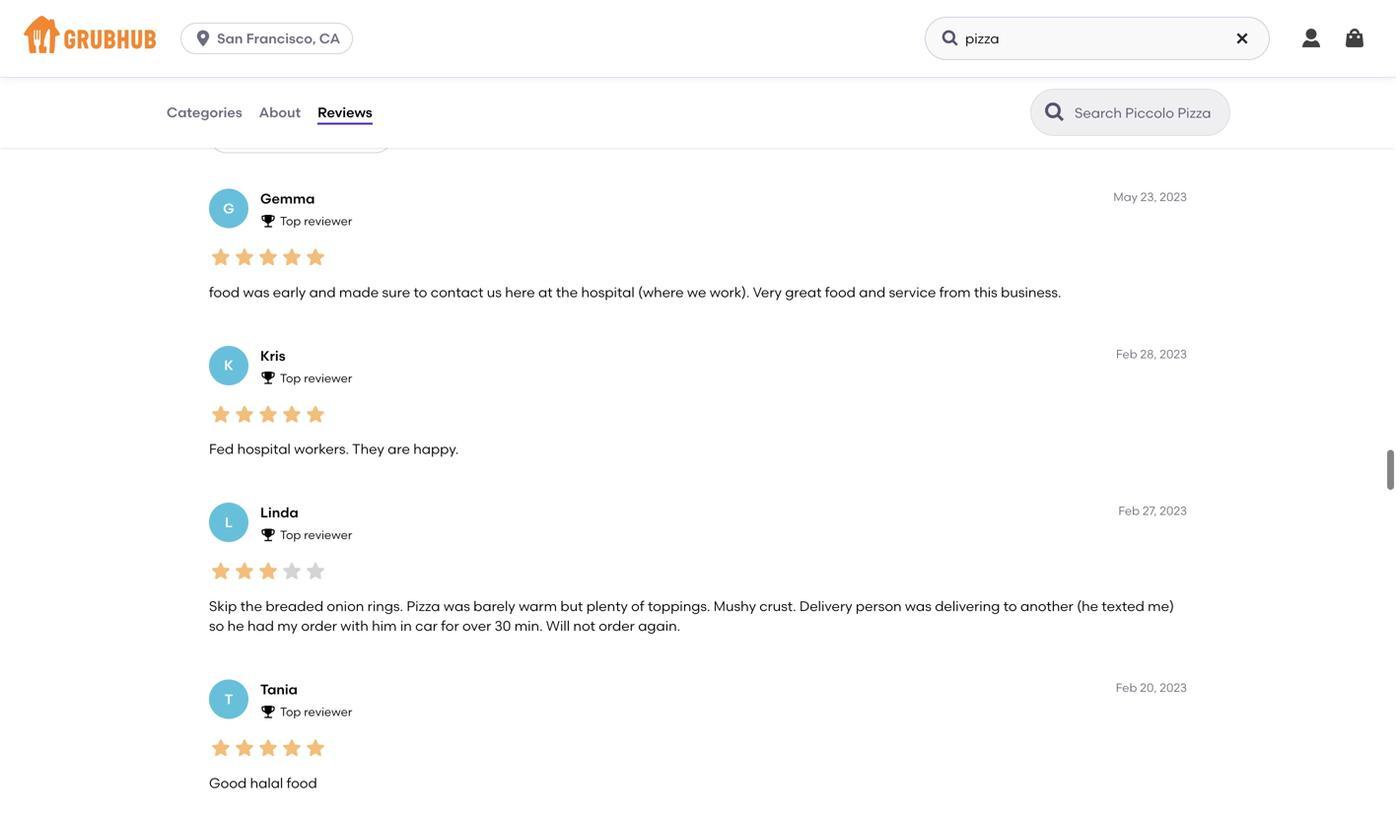 Task type: vqa. For each thing, say whether or not it's contained in the screenshot.


Task type: describe. For each thing, give the bounding box(es) containing it.
0 horizontal spatial svg image
[[1235, 31, 1251, 46]]

to inside skip the breaded onion rings. pizza was barely warm but plenty of toppings. mushy crust. delivery person was delivering to another (he texted me) so he had my order with him in car for over 30 min. will not order again.
[[1004, 598, 1018, 615]]

reviews button
[[317, 77, 374, 148]]

were
[[234, 64, 267, 80]]

0 vertical spatial of
[[679, 64, 692, 80]]

may 23, 2023
[[1114, 190, 1188, 204]]

svg image inside san francisco, ca button
[[193, 29, 213, 48]]

0 horizontal spatial order
[[301, 618, 337, 635]]

gemma
[[260, 191, 315, 207]]

had
[[248, 618, 274, 635]]

0 vertical spatial will
[[960, 64, 984, 80]]

2 and from the left
[[860, 284, 886, 301]]

made
[[339, 284, 379, 301]]

top reviewer for kris
[[280, 371, 352, 386]]

car
[[415, 618, 438, 635]]

23,
[[1141, 190, 1158, 204]]

person
[[856, 598, 902, 615]]

i
[[734, 64, 737, 80]]

halal
[[250, 775, 283, 792]]

will inside skip the breaded onion rings. pizza was barely warm but plenty of toppings. mushy crust. delivery person was delivering to another (he texted me) so he had my order with him in car for over 30 min. will not order again.
[[546, 618, 570, 635]]

but inside skip the breaded onion rings. pizza was barely warm but plenty of toppings. mushy crust. delivery person was delivering to another (he texted me) so he had my order with him in car for over 30 min. will not order again.
[[561, 598, 583, 615]]

g
[[223, 200, 235, 217]]

early
[[273, 284, 306, 301]]

feb 20, 2023
[[1117, 681, 1188, 696]]

was left the early
[[243, 284, 270, 301]]

feb for pizza
[[1119, 504, 1140, 518]]

darin
[[209, 98, 245, 112]]

1 and from the left
[[309, 284, 336, 301]]

1 horizontal spatial pizza
[[801, 64, 834, 80]]

fed hospital workers. they are happy.
[[209, 441, 459, 458]]

main navigation navigation
[[0, 0, 1397, 77]]

about button
[[258, 77, 302, 148]]

l
[[225, 514, 233, 531]]

me)
[[1149, 598, 1175, 615]]

minutes
[[356, 64, 409, 80]]

was up for
[[444, 598, 470, 615]]

trophy icon image for tania
[[260, 704, 276, 720]]

plenty
[[587, 598, 628, 615]]

happy.
[[414, 441, 459, 458]]

2 horizontal spatial order
[[987, 64, 1023, 80]]

so
[[209, 618, 224, 635]]

t
[[225, 691, 233, 708]]

trophy icon image for kris
[[260, 370, 276, 386]]

for
[[441, 618, 459, 635]]

min.
[[515, 618, 543, 635]]

late
[[413, 64, 439, 80]]

2 vertical spatial feb
[[1117, 681, 1138, 696]]

top reviewer for linda
[[280, 528, 352, 543]]

fed
[[209, 441, 234, 458]]

5
[[344, 64, 353, 80]]

2023 for fed hospital workers. they are happy.
[[1160, 347, 1188, 361]]

sure
[[382, 284, 411, 301]]

onion
[[327, 598, 364, 615]]

very
[[753, 284, 782, 301]]

texted
[[1102, 598, 1145, 615]]

ordered:
[[248, 98, 296, 112]]

business.
[[1002, 284, 1062, 301]]

categories
[[167, 104, 242, 121]]

reviews
[[318, 104, 373, 121]]

francisco,
[[246, 30, 316, 47]]

we were only about 5 minutes late but gave me an extra large instead of large i ordered. pizza was good still hot. will order again
[[209, 64, 1065, 80]]

skip
[[209, 598, 237, 615]]

kris
[[260, 348, 286, 364]]

delivering
[[935, 598, 1001, 615]]

(he
[[1078, 598, 1099, 615]]

categories button
[[166, 77, 243, 148]]

top for gemma
[[280, 214, 301, 229]]

was right person
[[906, 598, 932, 615]]

reviewer for tania
[[304, 705, 352, 720]]

top for tania
[[280, 705, 301, 720]]

food was early and made sure to contact us here at the hospital (where we work). very great food and service from this business.
[[209, 284, 1062, 301]]

top for linda
[[280, 528, 301, 543]]

1 horizontal spatial food
[[287, 775, 317, 792]]

2 horizontal spatial svg image
[[1300, 27, 1324, 50]]

good halal food
[[209, 775, 317, 792]]

not
[[574, 618, 596, 635]]

28,
[[1141, 347, 1158, 361]]

san
[[217, 30, 243, 47]]

0 vertical spatial the
[[556, 284, 578, 301]]

san francisco, ca button
[[181, 23, 361, 54]]

2 large from the left
[[696, 64, 730, 80]]

at
[[539, 284, 553, 301]]

1 horizontal spatial order
[[599, 618, 635, 635]]

feb 27, 2023
[[1119, 504, 1188, 518]]

tania
[[260, 682, 298, 698]]

in
[[400, 618, 412, 635]]

2023 for skip the breaded onion rings. pizza was barely warm but plenty of toppings. mushy crust. delivery person was delivering to another (he texted me) so he had my order with him in car for over 30 min. will not order again.
[[1160, 504, 1188, 518]]

1 large from the left
[[588, 64, 623, 80]]

2023 for good halal food
[[1160, 681, 1188, 696]]

ca
[[319, 30, 340, 47]]

1 horizontal spatial svg image
[[1344, 27, 1367, 50]]

an
[[529, 64, 547, 80]]

work).
[[710, 284, 750, 301]]

this
[[975, 284, 998, 301]]

feb for happy.
[[1117, 347, 1138, 361]]

us
[[487, 284, 502, 301]]

linda
[[260, 505, 299, 521]]

trophy icon image for linda
[[260, 527, 276, 543]]

extra
[[550, 64, 585, 80]]

from
[[940, 284, 971, 301]]

instead
[[626, 64, 676, 80]]

are
[[388, 441, 410, 458]]

skip the breaded onion rings. pizza was barely warm but plenty of toppings. mushy crust. delivery person was delivering to another (he texted me) so he had my order with him in car for over 30 min. will not order again.
[[209, 598, 1175, 635]]

again
[[1026, 64, 1065, 80]]

top reviewer for gemma
[[280, 214, 352, 229]]

delivery
[[800, 598, 853, 615]]



Task type: locate. For each thing, give the bounding box(es) containing it.
top for kris
[[280, 371, 301, 386]]

to right sure
[[414, 284, 428, 301]]

1 vertical spatial will
[[546, 618, 570, 635]]

1 reviewer from the top
[[304, 214, 352, 229]]

4 trophy icon image from the top
[[260, 704, 276, 720]]

4 reviewer from the top
[[304, 705, 352, 720]]

and
[[309, 284, 336, 301], [860, 284, 886, 301]]

and left "service"
[[860, 284, 886, 301]]

about
[[301, 64, 341, 80]]

hospital left (where
[[582, 284, 635, 301]]

1 horizontal spatial but
[[561, 598, 583, 615]]

hospital right fed
[[237, 441, 291, 458]]

the
[[556, 284, 578, 301], [240, 598, 262, 615]]

svg image
[[1344, 27, 1367, 50], [1235, 31, 1251, 46]]

good
[[868, 64, 903, 80]]

0 horizontal spatial will
[[546, 618, 570, 635]]

food right great
[[825, 284, 856, 301]]

1 top from the top
[[280, 214, 301, 229]]

20,
[[1141, 681, 1158, 696]]

order left again
[[987, 64, 1023, 80]]

reviewer up the onion
[[304, 528, 352, 543]]

1 top reviewer from the top
[[280, 214, 352, 229]]

gave
[[468, 64, 501, 80]]

good
[[209, 775, 247, 792]]

contact
[[431, 284, 484, 301]]

reviewer
[[304, 214, 352, 229], [304, 371, 352, 386], [304, 528, 352, 543], [304, 705, 352, 720]]

was
[[838, 64, 864, 80], [243, 284, 270, 301], [444, 598, 470, 615], [906, 598, 932, 615]]

2023 right 28,
[[1160, 347, 1188, 361]]

warm
[[519, 598, 557, 615]]

3 trophy icon image from the top
[[260, 527, 276, 543]]

workers.
[[294, 441, 349, 458]]

0 horizontal spatial svg image
[[193, 29, 213, 48]]

but right 'late'
[[442, 64, 465, 80]]

1 trophy icon image from the top
[[260, 213, 276, 229]]

we
[[209, 64, 231, 80]]

of
[[679, 64, 692, 80], [632, 598, 645, 615]]

reviewer for linda
[[304, 528, 352, 543]]

30
[[495, 618, 511, 635]]

top down linda
[[280, 528, 301, 543]]

1 vertical spatial pizza
[[407, 598, 441, 615]]

trophy icon image for gemma
[[260, 213, 276, 229]]

another
[[1021, 598, 1074, 615]]

we
[[688, 284, 707, 301]]

him
[[372, 618, 397, 635]]

me
[[505, 64, 526, 80]]

pizza inside skip the breaded onion rings. pizza was barely warm but plenty of toppings. mushy crust. delivery person was delivering to another (he texted me) so he had my order with him in car for over 30 min. will not order again.
[[407, 598, 441, 615]]

4 top from the top
[[280, 705, 301, 720]]

top reviewer down kris
[[280, 371, 352, 386]]

0 vertical spatial feb
[[1117, 347, 1138, 361]]

service
[[889, 284, 937, 301]]

2 reviewer from the top
[[304, 371, 352, 386]]

search icon image
[[1044, 101, 1067, 124]]

of inside skip the breaded onion rings. pizza was barely warm but plenty of toppings. mushy crust. delivery person was delivering to another (he texted me) so he had my order with him in car for over 30 min. will not order again.
[[632, 598, 645, 615]]

(where
[[638, 284, 684, 301]]

and right the early
[[309, 284, 336, 301]]

feb 28, 2023
[[1117, 347, 1188, 361]]

1 horizontal spatial large
[[696, 64, 730, 80]]

3 top from the top
[[280, 528, 301, 543]]

the up had
[[240, 598, 262, 615]]

trophy icon image down kris
[[260, 370, 276, 386]]

2 top from the top
[[280, 371, 301, 386]]

0 horizontal spatial and
[[309, 284, 336, 301]]

toppings.
[[648, 598, 711, 615]]

feb left 28,
[[1117, 347, 1138, 361]]

still
[[906, 64, 928, 80]]

2 2023 from the top
[[1160, 347, 1188, 361]]

over
[[463, 618, 492, 635]]

1 vertical spatial of
[[632, 598, 645, 615]]

large left i
[[696, 64, 730, 80]]

my
[[278, 618, 298, 635]]

reviewer for gemma
[[304, 214, 352, 229]]

barely
[[474, 598, 516, 615]]

trophy icon image down tania
[[260, 704, 276, 720]]

reviewer up fed hospital workers. they are happy.
[[304, 371, 352, 386]]

hot.
[[931, 64, 957, 80]]

great
[[786, 284, 822, 301]]

pizza up car
[[407, 598, 441, 615]]

trophy icon image down gemma
[[260, 213, 276, 229]]

0 vertical spatial hospital
[[582, 284, 635, 301]]

reviewer down gemma
[[304, 214, 352, 229]]

0 vertical spatial but
[[442, 64, 465, 80]]

1 2023 from the top
[[1160, 190, 1188, 204]]

crust.
[[760, 598, 797, 615]]

k
[[224, 357, 234, 374]]

the right at
[[556, 284, 578, 301]]

2 top reviewer from the top
[[280, 371, 352, 386]]

again.
[[639, 618, 681, 635]]

1 horizontal spatial will
[[960, 64, 984, 80]]

here
[[505, 284, 535, 301]]

top reviewer down tania
[[280, 705, 352, 720]]

feb
[[1117, 347, 1138, 361], [1119, 504, 1140, 518], [1117, 681, 1138, 696]]

1 horizontal spatial to
[[1004, 598, 1018, 615]]

ordered.
[[741, 64, 797, 80]]

order down plenty
[[599, 618, 635, 635]]

trophy icon image down linda
[[260, 527, 276, 543]]

0 horizontal spatial of
[[632, 598, 645, 615]]

of up the again.
[[632, 598, 645, 615]]

0 horizontal spatial pizza
[[407, 598, 441, 615]]

Search for food, convenience, alcohol... search field
[[925, 17, 1271, 60]]

breaded
[[266, 598, 324, 615]]

svg image
[[1300, 27, 1324, 50], [193, 29, 213, 48], [941, 29, 961, 48]]

top reviewer down gemma
[[280, 214, 352, 229]]

Search Piccolo Pizza search field
[[1073, 104, 1224, 122]]

1 horizontal spatial the
[[556, 284, 578, 301]]

feb left 27,
[[1119, 504, 1140, 518]]

the inside skip the breaded onion rings. pizza was barely warm but plenty of toppings. mushy crust. delivery person was delivering to another (he texted me) so he had my order with him in car for over 30 min. will not order again.
[[240, 598, 262, 615]]

order right my
[[301, 618, 337, 635]]

1 horizontal spatial of
[[679, 64, 692, 80]]

2023 right 23,
[[1160, 190, 1188, 204]]

2 horizontal spatial food
[[825, 284, 856, 301]]

but
[[442, 64, 465, 80], [561, 598, 583, 615]]

2 trophy icon image from the top
[[260, 370, 276, 386]]

3 reviewer from the top
[[304, 528, 352, 543]]

order
[[987, 64, 1023, 80], [301, 618, 337, 635], [599, 618, 635, 635]]

mushy
[[714, 598, 757, 615]]

0 horizontal spatial large
[[588, 64, 623, 80]]

food left the early
[[209, 284, 240, 301]]

will right hot.
[[960, 64, 984, 80]]

1 horizontal spatial svg image
[[941, 29, 961, 48]]

they
[[352, 441, 385, 458]]

about
[[259, 104, 301, 121]]

2023 right 27,
[[1160, 504, 1188, 518]]

1 vertical spatial to
[[1004, 598, 1018, 615]]

3 2023 from the top
[[1160, 504, 1188, 518]]

to
[[414, 284, 428, 301], [1004, 598, 1018, 615]]

1 horizontal spatial hospital
[[582, 284, 635, 301]]

was left good
[[838, 64, 864, 80]]

food right halal
[[287, 775, 317, 792]]

but up not
[[561, 598, 583, 615]]

top reviewer for tania
[[280, 705, 352, 720]]

reviewer for kris
[[304, 371, 352, 386]]

0 horizontal spatial but
[[442, 64, 465, 80]]

pizza
[[801, 64, 834, 80], [407, 598, 441, 615]]

large right extra
[[588, 64, 623, 80]]

may
[[1114, 190, 1138, 204]]

darin ordered:
[[209, 98, 296, 112]]

reviewer down the with
[[304, 705, 352, 720]]

only
[[270, 64, 298, 80]]

top down gemma
[[280, 214, 301, 229]]

with
[[341, 618, 369, 635]]

0 horizontal spatial food
[[209, 284, 240, 301]]

3 top reviewer from the top
[[280, 528, 352, 543]]

feb left 20,
[[1117, 681, 1138, 696]]

top down tania
[[280, 705, 301, 720]]

top reviewer down linda
[[280, 528, 352, 543]]

rings.
[[368, 598, 404, 615]]

4 2023 from the top
[[1160, 681, 1188, 696]]

2023 for food was early and made sure to contact us here at the hospital (where we work). very great food and service from this business.
[[1160, 190, 1188, 204]]

star icon image
[[209, 25, 233, 49], [233, 25, 257, 49], [257, 25, 280, 49], [280, 25, 304, 49], [304, 25, 328, 49], [209, 246, 233, 270], [233, 246, 257, 270], [257, 246, 280, 270], [280, 246, 304, 270], [304, 246, 328, 270], [209, 403, 233, 427], [233, 403, 257, 427], [257, 403, 280, 427], [280, 403, 304, 427], [304, 403, 328, 427], [209, 560, 233, 584], [233, 560, 257, 584], [257, 560, 280, 584], [280, 560, 304, 584], [304, 560, 328, 584], [209, 737, 233, 761], [233, 737, 257, 761], [257, 737, 280, 761], [280, 737, 304, 761], [304, 737, 328, 761]]

top down kris
[[280, 371, 301, 386]]

to left another
[[1004, 598, 1018, 615]]

1 horizontal spatial and
[[860, 284, 886, 301]]

0 vertical spatial pizza
[[801, 64, 834, 80]]

1 vertical spatial the
[[240, 598, 262, 615]]

of right the instead
[[679, 64, 692, 80]]

1 vertical spatial feb
[[1119, 504, 1140, 518]]

0 horizontal spatial to
[[414, 284, 428, 301]]

will left not
[[546, 618, 570, 635]]

4 top reviewer from the top
[[280, 705, 352, 720]]

1 vertical spatial hospital
[[237, 441, 291, 458]]

large
[[588, 64, 623, 80], [696, 64, 730, 80]]

2023 right 20,
[[1160, 681, 1188, 696]]

will
[[960, 64, 984, 80], [546, 618, 570, 635]]

pizza right ordered.
[[801, 64, 834, 80]]

hospital
[[582, 284, 635, 301], [237, 441, 291, 458]]

top reviewer
[[280, 214, 352, 229], [280, 371, 352, 386], [280, 528, 352, 543], [280, 705, 352, 720]]

0 vertical spatial to
[[414, 284, 428, 301]]

trophy icon image
[[260, 213, 276, 229], [260, 370, 276, 386], [260, 527, 276, 543], [260, 704, 276, 720]]

0 horizontal spatial the
[[240, 598, 262, 615]]

27,
[[1143, 504, 1158, 518]]

1 vertical spatial but
[[561, 598, 583, 615]]

0 horizontal spatial hospital
[[237, 441, 291, 458]]



